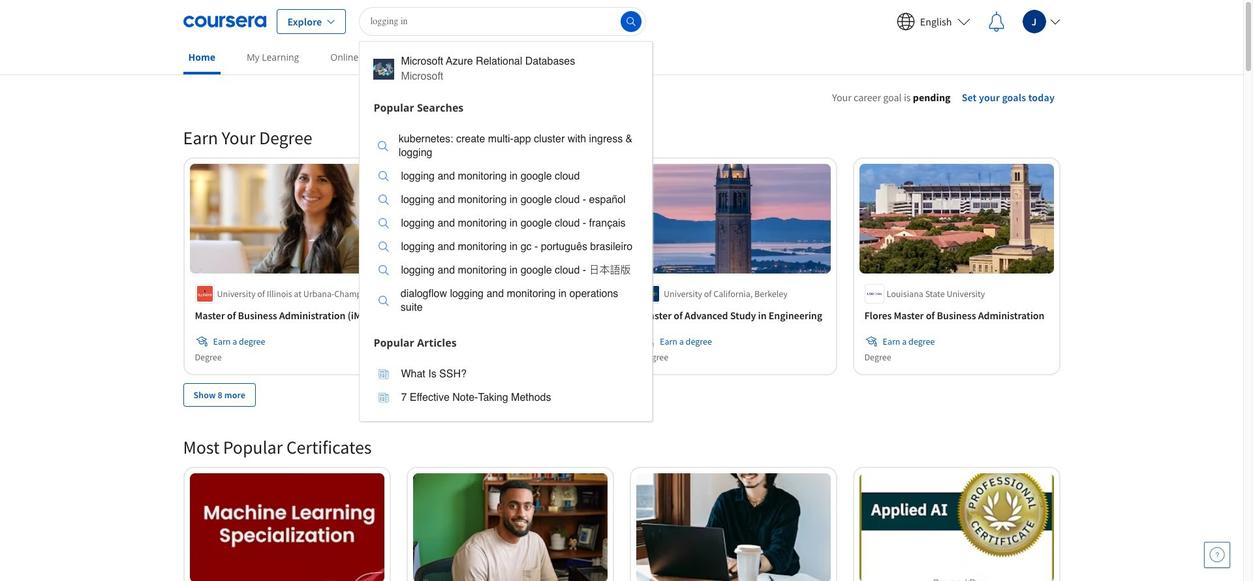 Task type: describe. For each thing, give the bounding box(es) containing it.
What do you want to learn? text field
[[359, 7, 647, 36]]

coursera image
[[183, 11, 266, 32]]

most popular certificates collection element
[[175, 414, 1068, 581]]

earn your degree collection element
[[175, 105, 1068, 427]]

autocomplete results list box
[[359, 41, 653, 421]]

2 list box from the top
[[360, 354, 652, 421]]



Task type: locate. For each thing, give the bounding box(es) containing it.
1 list box from the top
[[360, 119, 652, 331]]

list box
[[360, 119, 652, 331], [360, 354, 652, 421]]

suggestion image image
[[374, 59, 395, 80], [378, 141, 388, 151], [379, 171, 389, 181], [379, 195, 389, 205], [379, 218, 389, 228], [379, 242, 389, 252], [379, 265, 389, 276], [379, 295, 389, 306], [379, 369, 389, 379], [379, 392, 389, 403]]

region
[[778, 108, 1202, 237]]

help center image
[[1210, 547, 1225, 563]]

None search field
[[359, 7, 653, 421]]

0 vertical spatial list box
[[360, 119, 652, 331]]

1 vertical spatial list box
[[360, 354, 652, 421]]



Task type: vqa. For each thing, say whether or not it's contained in the screenshot.
2nd list box from the top
yes



